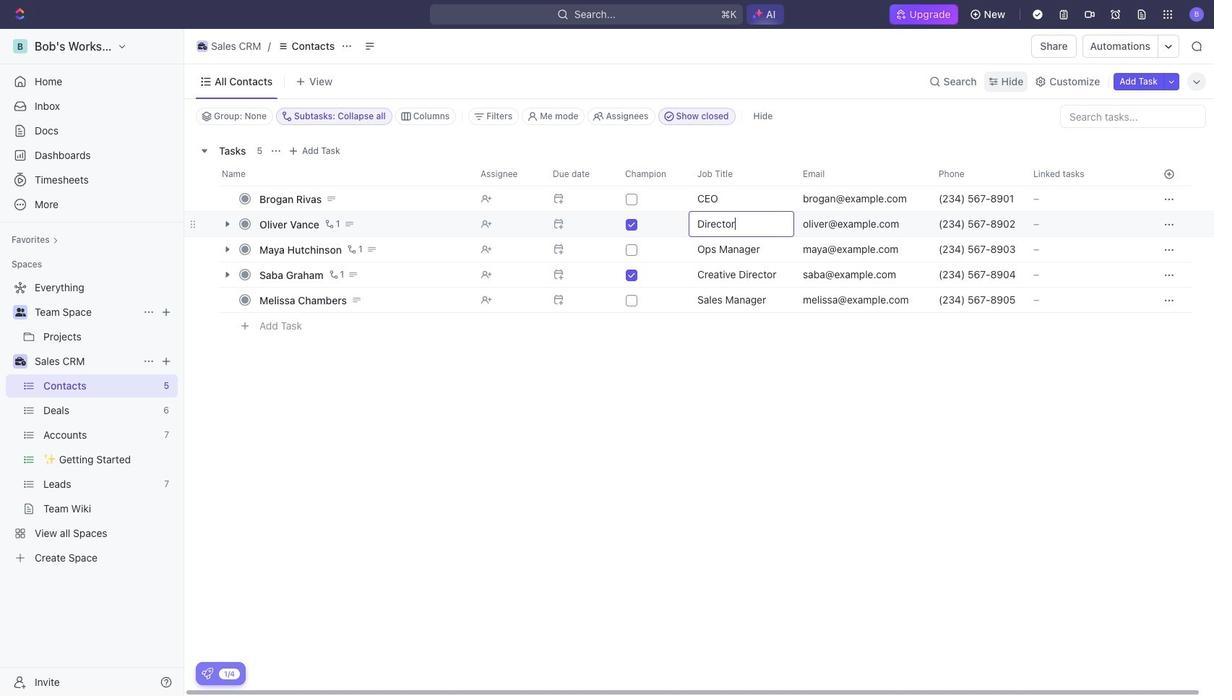 Task type: vqa. For each thing, say whether or not it's contained in the screenshot.
import/export "LINK"
no



Task type: locate. For each thing, give the bounding box(es) containing it.
business time image inside sidebar navigation
[[15, 357, 26, 366]]

1 vertical spatial business time image
[[15, 357, 26, 366]]

0 horizontal spatial business time image
[[15, 357, 26, 366]]

business time image
[[198, 43, 207, 50], [15, 357, 26, 366]]

0 vertical spatial business time image
[[198, 43, 207, 50]]

None checkbox
[[626, 269, 638, 281], [626, 295, 638, 306], [626, 269, 638, 281], [626, 295, 638, 306]]

– text field
[[689, 211, 795, 237]]

tree inside sidebar navigation
[[6, 276, 178, 570]]

user group image
[[15, 308, 26, 317]]

None checkbox
[[626, 193, 638, 205], [626, 219, 638, 230], [626, 244, 638, 256], [626, 193, 638, 205], [626, 219, 638, 230], [626, 244, 638, 256]]

tree
[[6, 276, 178, 570]]



Task type: describe. For each thing, give the bounding box(es) containing it.
onboarding checklist button element
[[202, 668, 213, 680]]

Search tasks... text field
[[1061, 106, 1206, 127]]

1 horizontal spatial business time image
[[198, 43, 207, 50]]

onboarding checklist button image
[[202, 668, 213, 680]]

bob's workspace, , element
[[13, 39, 27, 54]]

sidebar navigation
[[0, 29, 187, 696]]



